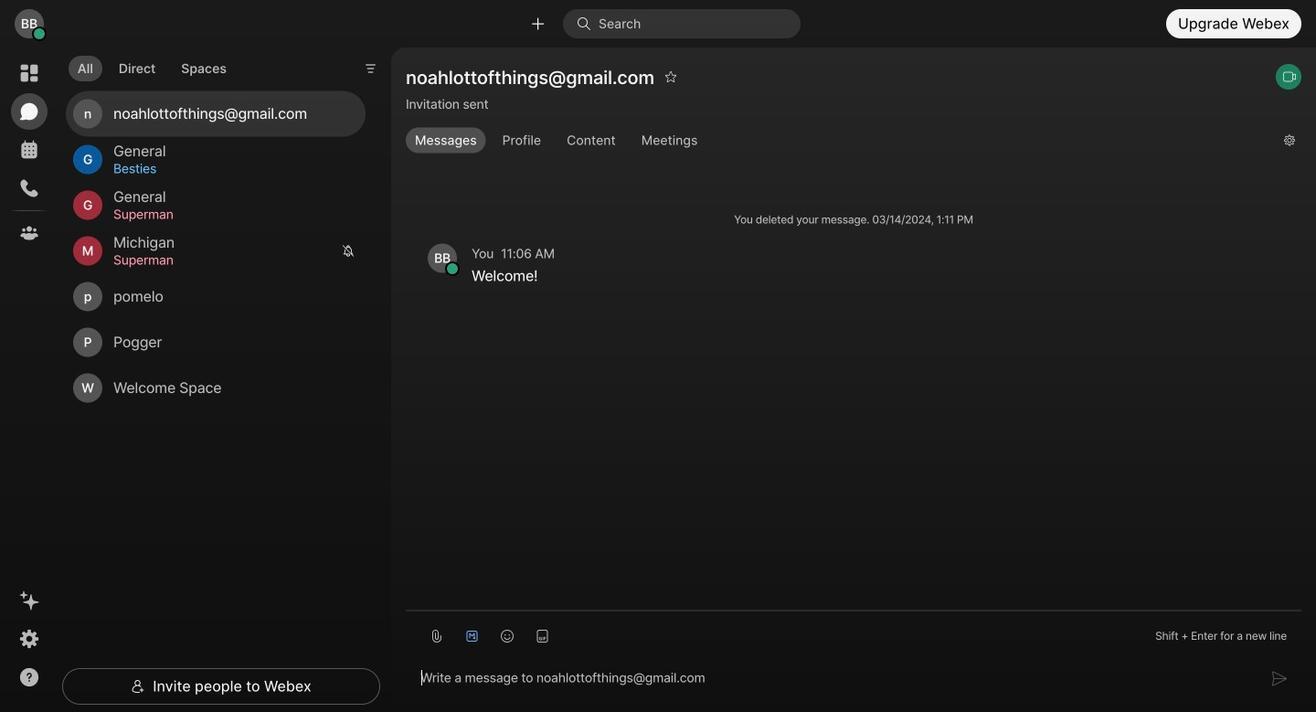 Task type: vqa. For each thing, say whether or not it's contained in the screenshot.
Barb Dwyer list item
no



Task type: describe. For each thing, give the bounding box(es) containing it.
pogger list item
[[66, 319, 366, 365]]

superman element for 1st 'general' list item from the bottom
[[113, 204, 344, 224]]

michigan, notifications are muted for this space list item
[[66, 228, 366, 274]]

besties element
[[113, 159, 344, 179]]

noahlottofthings@gmail.com list item
[[66, 91, 366, 137]]

message composer toolbar element
[[406, 611, 1302, 654]]



Task type: locate. For each thing, give the bounding box(es) containing it.
1 vertical spatial superman element
[[113, 250, 331, 270]]

webex tab list
[[11, 55, 48, 251]]

navigation
[[0, 48, 58, 712]]

welcome space list item
[[66, 365, 366, 411]]

messages list
[[406, 166, 1302, 318]]

superman element up "pomelo" list item
[[113, 250, 331, 270]]

2 superman element from the top
[[113, 250, 331, 270]]

1 general list item from the top
[[66, 137, 366, 182]]

group
[[406, 127, 1270, 153]]

notifications are muted for this space image
[[342, 245, 355, 257]]

tab list
[[64, 45, 240, 87]]

superman element inside michigan, notifications are muted for this space list item
[[113, 250, 331, 270]]

1 superman element from the top
[[113, 204, 344, 224]]

superman element for michigan, notifications are muted for this space list item
[[113, 250, 331, 270]]

superman element
[[113, 204, 344, 224], [113, 250, 331, 270]]

0 vertical spatial superman element
[[113, 204, 344, 224]]

general list item
[[66, 137, 366, 182], [66, 182, 366, 228]]

2 general list item from the top
[[66, 182, 366, 228]]

superman element up michigan, notifications are muted for this space list item
[[113, 204, 344, 224]]

pomelo list item
[[66, 274, 366, 319]]



